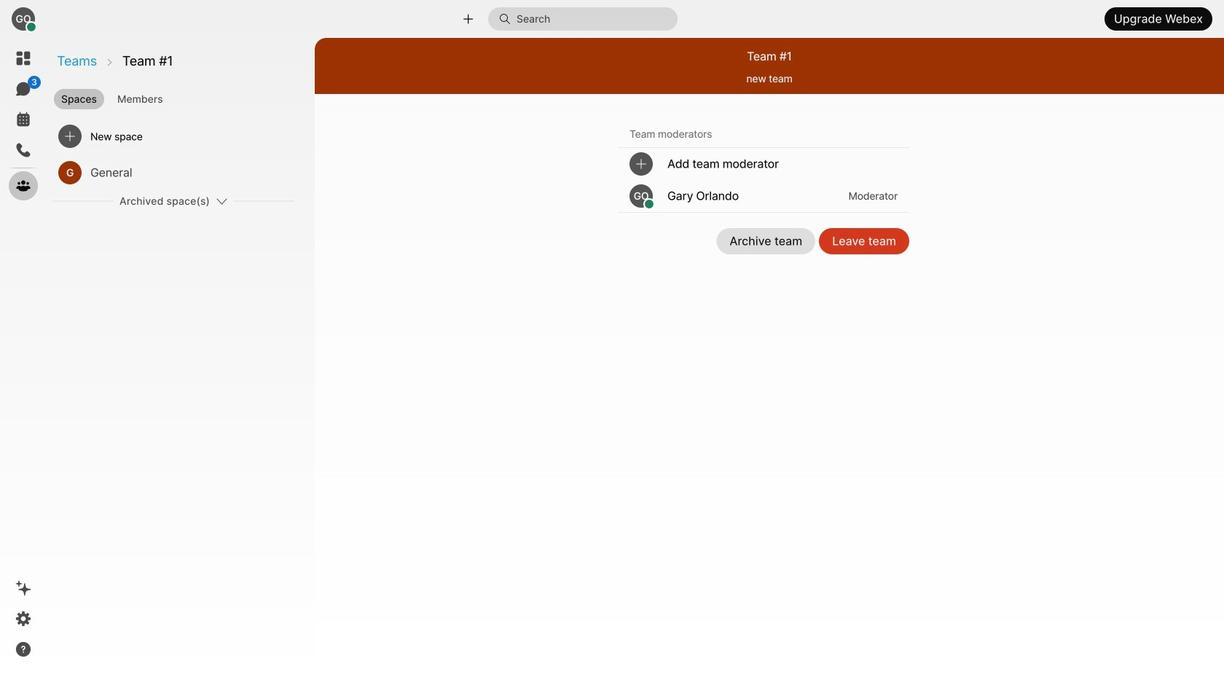 Task type: vqa. For each thing, say whether or not it's contained in the screenshot.
Réunions Tab
no



Task type: describe. For each thing, give the bounding box(es) containing it.
add team moderator list item
[[618, 148, 910, 180]]

wrapper image inside add team moderator list item
[[634, 157, 649, 171]]

calls image
[[15, 141, 32, 159]]

wrapper image inside gary orlando "list item"
[[644, 199, 655, 209]]

settings image
[[15, 610, 32, 628]]

wrapper image inside webex tab list
[[15, 80, 32, 98]]



Task type: locate. For each thing, give the bounding box(es) containing it.
team moderators list
[[618, 148, 910, 213]]

wrapper image
[[499, 13, 517, 25], [26, 22, 37, 32], [15, 80, 32, 98], [63, 129, 77, 144], [634, 157, 649, 171], [644, 199, 655, 209]]

tab list
[[51, 83, 313, 111]]

connect people image
[[461, 12, 475, 26]]

arrow down_16 image
[[216, 195, 227, 207]]

teams, has no new notifications image
[[15, 177, 32, 195]]

dashboard image
[[15, 50, 32, 67]]

navigation
[[0, 38, 47, 677]]

gary orlando list item
[[618, 180, 910, 212]]

what's new image
[[15, 579, 32, 597]]

list item
[[52, 118, 294, 155]]

webex tab list
[[9, 44, 41, 200]]

general list item
[[52, 155, 294, 191]]

meetings image
[[15, 111, 32, 128]]

help image
[[15, 641, 32, 658]]



